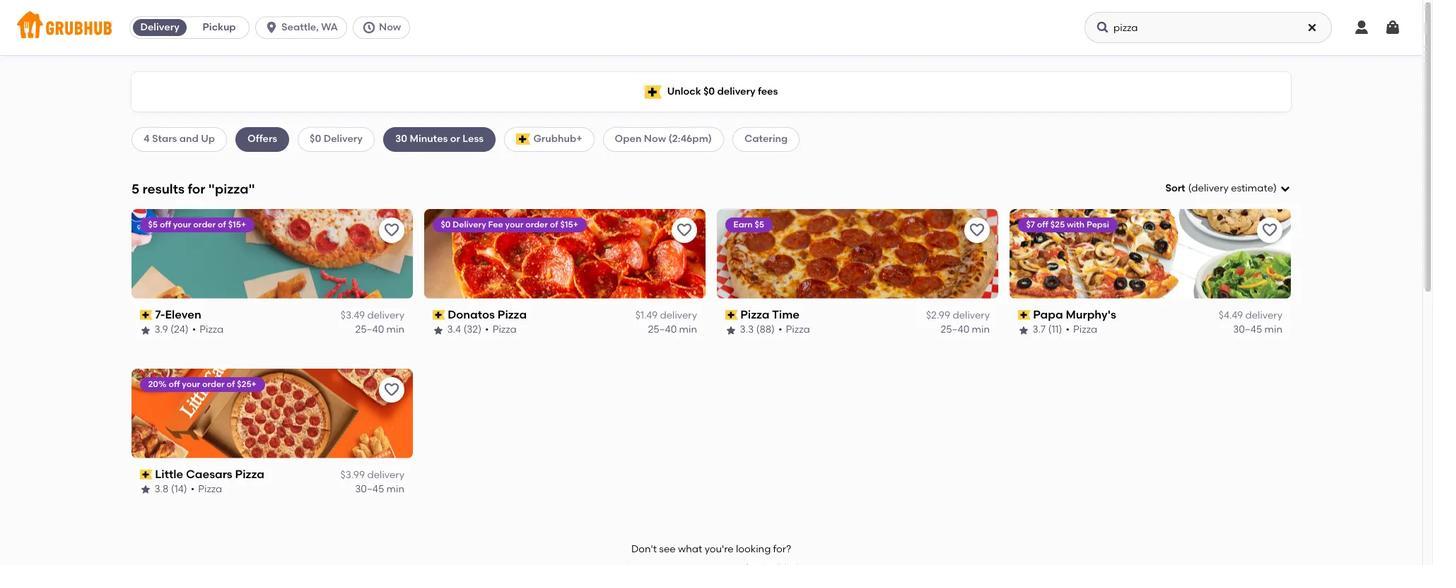 Task type: locate. For each thing, give the bounding box(es) containing it.
1 horizontal spatial 30–45
[[1234, 324, 1263, 336]]

3.3 (88)
[[740, 324, 775, 336]]

save this restaurant image for pizza time
[[969, 222, 986, 239]]

1 horizontal spatial $5
[[755, 220, 765, 230]]

2 vertical spatial $0
[[441, 220, 451, 230]]

25–40 min for donatos pizza
[[648, 324, 697, 336]]

30–45 min
[[1234, 324, 1283, 336], [355, 484, 405, 496]]

0 horizontal spatial subscription pass image
[[140, 311, 153, 320]]

min down $3.49 delivery
[[387, 324, 405, 336]]

3 25–40 min from the left
[[941, 324, 990, 336]]

delivery left pickup
[[140, 21, 179, 33]]

1 vertical spatial grubhub plus flag logo image
[[516, 134, 531, 145]]

$0 right unlock
[[704, 85, 715, 97]]

$0 left the fee
[[441, 220, 451, 230]]

star icon image left the 3.7
[[1018, 325, 1030, 336]]

• right (14)
[[191, 484, 195, 496]]

fee
[[489, 220, 504, 230]]

min down $2.99 delivery
[[972, 324, 990, 336]]

25–40 min down $1.49 delivery
[[648, 324, 697, 336]]

25–40 down $3.49 delivery
[[355, 324, 384, 336]]

your for 7-eleven
[[173, 220, 192, 230]]

$1.49
[[636, 310, 658, 322]]

up
[[201, 133, 215, 145]]

order down for
[[194, 220, 216, 230]]

3.8 (14)
[[155, 484, 188, 496]]

30–45 min down the $3.99 delivery
[[355, 484, 405, 496]]

• for eleven
[[192, 324, 196, 336]]

seattle,
[[282, 21, 319, 33]]

• for time
[[779, 324, 783, 336]]

30–45 down $4.49 delivery
[[1234, 324, 1263, 336]]

see
[[659, 544, 676, 556]]

order for little caesars pizza
[[203, 380, 225, 389]]

star icon image left 3.9 at the left of page
[[140, 325, 151, 336]]

now inside button
[[379, 21, 401, 33]]

$7 off $25 with pepsi
[[1027, 220, 1110, 230]]

of right the fee
[[550, 220, 559, 230]]

$0 delivery
[[310, 133, 363, 145]]

save this restaurant image for donatos pizza
[[676, 222, 693, 239]]

delivery right $2.99
[[953, 310, 990, 322]]

order
[[194, 220, 216, 230], [526, 220, 548, 230], [203, 380, 225, 389]]

25–40 down $1.49 delivery
[[648, 324, 677, 336]]

0 horizontal spatial grubhub plus flag logo image
[[516, 134, 531, 145]]

pizza down little caesars pizza
[[199, 484, 223, 496]]

grubhub plus flag logo image for grubhub+
[[516, 134, 531, 145]]

4
[[144, 133, 150, 145]]

2 25–40 min from the left
[[648, 324, 697, 336]]

order left $25+
[[203, 380, 225, 389]]

delivery for $0 delivery fee your order of $15+
[[453, 220, 487, 230]]

of for 7-eleven
[[218, 220, 227, 230]]

delivery for $0 delivery
[[324, 133, 363, 145]]

0 horizontal spatial 25–40
[[355, 324, 384, 336]]

subscription pass image left little
[[140, 470, 153, 480]]

• pizza for caesars
[[191, 484, 223, 496]]

1 $5 from the left
[[149, 220, 158, 230]]

donatos pizza logo image
[[424, 209, 706, 299]]

3.9
[[155, 324, 168, 336]]

subscription pass image for papa murphy's
[[1018, 311, 1031, 320]]

of
[[218, 220, 227, 230], [550, 220, 559, 230], [227, 380, 235, 389]]

grubhub plus flag logo image left grubhub+
[[516, 134, 531, 145]]

• for murphy's
[[1066, 324, 1070, 336]]

svg image
[[1354, 19, 1371, 36], [265, 21, 279, 35], [1096, 21, 1110, 35], [1280, 183, 1291, 195]]

delivery left fees
[[717, 85, 756, 97]]

none field containing sort
[[1166, 182, 1291, 196]]

open now (2:46pm)
[[615, 133, 712, 145]]

of down "pizza"
[[218, 220, 227, 230]]

$3.99
[[341, 470, 365, 482]]

minutes
[[410, 133, 448, 145]]

30–45
[[1234, 324, 1263, 336], [355, 484, 384, 496]]

0 horizontal spatial 25–40 min
[[355, 324, 405, 336]]

and
[[179, 133, 199, 145]]

• for caesars
[[191, 484, 195, 496]]

$0 right offers at the top of the page
[[310, 133, 321, 145]]

1 horizontal spatial now
[[644, 133, 666, 145]]

$2.99 delivery
[[926, 310, 990, 322]]

0 horizontal spatial 30–45
[[355, 484, 384, 496]]

• pizza
[[192, 324, 224, 336], [486, 324, 517, 336], [779, 324, 811, 336], [1066, 324, 1098, 336], [191, 484, 223, 496]]

• right "(24)" at bottom left
[[192, 324, 196, 336]]

0 horizontal spatial $15+
[[229, 220, 247, 230]]

Search for food, convenience, alcohol... search field
[[1085, 12, 1332, 43]]

• right (88)
[[779, 324, 783, 336]]

0 vertical spatial now
[[379, 21, 401, 33]]

2 vertical spatial delivery
[[453, 220, 487, 230]]

30–45 down the $3.99 delivery
[[355, 484, 384, 496]]

star icon image left 3.8
[[140, 485, 151, 496]]

catering
[[745, 133, 788, 145]]

0 vertical spatial delivery
[[140, 21, 179, 33]]

25–40 down $2.99 delivery
[[941, 324, 970, 336]]

star icon image left the 3.3
[[726, 325, 737, 336]]

30–45 min down $4.49 delivery
[[1234, 324, 1283, 336]]

grubhub plus flag logo image
[[645, 85, 662, 99], [516, 134, 531, 145]]

1 horizontal spatial 30–45 min
[[1234, 324, 1283, 336]]

svg image inside field
[[1280, 183, 1291, 195]]

25–40 min for pizza time
[[941, 324, 990, 336]]

order right the fee
[[526, 220, 548, 230]]

20% off your order of $25+
[[149, 380, 257, 389]]

save this restaurant image
[[383, 222, 400, 239], [969, 222, 986, 239], [383, 382, 400, 399]]

now right wa
[[379, 21, 401, 33]]

2 25–40 from the left
[[648, 324, 677, 336]]

off for little
[[169, 380, 180, 389]]

30–45 for papa murphy's
[[1234, 324, 1263, 336]]

don't see what you're looking for?
[[632, 544, 791, 556]]

or
[[450, 133, 460, 145]]

save this restaurant button for 7-eleven
[[379, 218, 405, 243]]

1 25–40 from the left
[[355, 324, 384, 336]]

svg image
[[1385, 19, 1402, 36], [362, 21, 376, 35], [1307, 22, 1318, 33]]

0 vertical spatial 30–45
[[1234, 324, 1263, 336]]

pepsi
[[1087, 220, 1110, 230]]

• right "(11)"
[[1066, 324, 1070, 336]]

order for 7-eleven
[[194, 220, 216, 230]]

subscription pass image
[[140, 311, 153, 320], [1018, 311, 1031, 320]]

1 horizontal spatial save this restaurant image
[[1262, 222, 1279, 239]]

save this restaurant image for 7-eleven
[[383, 222, 400, 239]]

0 horizontal spatial $0
[[310, 133, 321, 145]]

(24)
[[171, 324, 189, 336]]

your right "20%"
[[182, 380, 201, 389]]

pizza up 3.3 (88)
[[741, 308, 770, 322]]

None field
[[1166, 182, 1291, 196]]

save this restaurant image left the earn
[[676, 222, 693, 239]]

3 25–40 from the left
[[941, 324, 970, 336]]

subscription pass image left papa on the right bottom of page
[[1018, 311, 1031, 320]]

delivery left 30
[[324, 133, 363, 145]]

1 horizontal spatial of
[[227, 380, 235, 389]]

30–45 min for little caesars pizza
[[355, 484, 405, 496]]

save this restaurant button
[[379, 218, 405, 243], [672, 218, 697, 243], [965, 218, 990, 243], [1257, 218, 1283, 243], [379, 377, 405, 403]]

subscription pass image for 7-eleven
[[140, 311, 153, 320]]

pizza down donatos pizza
[[493, 324, 517, 336]]

delivery right $1.49
[[660, 310, 697, 322]]

3.4
[[448, 324, 462, 336]]

delivery
[[717, 85, 756, 97], [1192, 182, 1229, 195], [367, 310, 405, 322], [660, 310, 697, 322], [953, 310, 990, 322], [1246, 310, 1283, 322], [367, 470, 405, 482]]

(11)
[[1049, 324, 1063, 336]]

2 horizontal spatial 25–40
[[941, 324, 970, 336]]

little
[[155, 468, 184, 481]]

svg image inside seattle, wa button
[[265, 21, 279, 35]]

save this restaurant image down )
[[1262, 222, 1279, 239]]

subscription pass image left donatos
[[433, 311, 445, 320]]

off for 7-
[[160, 220, 171, 230]]

0 horizontal spatial $5
[[149, 220, 158, 230]]

star icon image left 3.4
[[433, 325, 444, 336]]

delivery right '$3.49'
[[367, 310, 405, 322]]

25–40 min down $2.99 delivery
[[941, 324, 990, 336]]

0 horizontal spatial now
[[379, 21, 401, 33]]

1 subscription pass image from the left
[[140, 311, 153, 320]]

0 horizontal spatial of
[[218, 220, 227, 230]]

$5
[[149, 220, 158, 230], [755, 220, 765, 230]]

less
[[463, 133, 484, 145]]

1 horizontal spatial subscription pass image
[[433, 311, 445, 320]]

2 $5 from the left
[[755, 220, 765, 230]]

1 horizontal spatial 25–40
[[648, 324, 677, 336]]

• pizza down donatos pizza
[[486, 324, 517, 336]]

2 horizontal spatial subscription pass image
[[726, 311, 738, 320]]

delivery for pizza time
[[953, 310, 990, 322]]

min
[[387, 324, 405, 336], [679, 324, 697, 336], [972, 324, 990, 336], [1265, 324, 1283, 336], [387, 484, 405, 496]]

offers
[[248, 133, 277, 145]]

5 results for "pizza"
[[132, 181, 255, 197]]

min down the $3.99 delivery
[[387, 484, 405, 496]]

$5 down results
[[149, 220, 158, 230]]

star icon image for papa murphy's
[[1018, 325, 1030, 336]]

now
[[379, 21, 401, 33], [644, 133, 666, 145]]

min down $4.49 delivery
[[1265, 324, 1283, 336]]

off down results
[[160, 220, 171, 230]]

seattle, wa
[[282, 21, 338, 33]]

3.3
[[740, 324, 754, 336]]

little caesars pizza
[[155, 468, 265, 481]]

2 horizontal spatial 25–40 min
[[941, 324, 990, 336]]

• pizza down time
[[779, 324, 811, 336]]

$5 right the earn
[[755, 220, 765, 230]]

25–40 min
[[355, 324, 405, 336], [648, 324, 697, 336], [941, 324, 990, 336]]

off right $7
[[1038, 220, 1049, 230]]

save this restaurant button for little caesars pizza
[[379, 377, 405, 403]]

2 subscription pass image from the left
[[1018, 311, 1031, 320]]

of left $25+
[[227, 380, 235, 389]]

30
[[395, 133, 408, 145]]

25–40 min down $3.49 delivery
[[355, 324, 405, 336]]

min for 7-eleven
[[387, 324, 405, 336]]

delivery right sort
[[1192, 182, 1229, 195]]

now right open
[[644, 133, 666, 145]]

delivery left the fee
[[453, 220, 487, 230]]

save this restaurant image
[[676, 222, 693, 239], [1262, 222, 1279, 239]]

• pizza down the 'caesars'
[[191, 484, 223, 496]]

star icon image
[[140, 325, 151, 336], [433, 325, 444, 336], [726, 325, 737, 336], [1018, 325, 1030, 336], [140, 485, 151, 496]]

subscription pass image
[[433, 311, 445, 320], [726, 311, 738, 320], [140, 470, 153, 480]]

off right "20%"
[[169, 380, 180, 389]]

delivery right $3.99 at the bottom left of the page
[[367, 470, 405, 482]]

off
[[160, 220, 171, 230], [1038, 220, 1049, 230], [169, 380, 180, 389]]

your down 5 results for "pizza"
[[173, 220, 192, 230]]

delivery button
[[130, 16, 190, 39]]

• right (32)
[[486, 324, 490, 336]]

1 horizontal spatial $0
[[441, 220, 451, 230]]

main navigation navigation
[[0, 0, 1423, 55]]

$3.49
[[341, 310, 365, 322]]

4 stars and up
[[144, 133, 215, 145]]

1 vertical spatial 30–45
[[355, 484, 384, 496]]

• pizza right "(24)" at bottom left
[[192, 324, 224, 336]]

3.9 (24)
[[155, 324, 189, 336]]

1 25–40 min from the left
[[355, 324, 405, 336]]

0 vertical spatial $0
[[704, 85, 715, 97]]

25–40
[[355, 324, 384, 336], [648, 324, 677, 336], [941, 324, 970, 336]]

)
[[1274, 182, 1277, 195]]

open
[[615, 133, 642, 145]]

1 horizontal spatial $15+
[[561, 220, 579, 230]]

1 save this restaurant image from the left
[[676, 222, 693, 239]]

0 vertical spatial grubhub plus flag logo image
[[645, 85, 662, 99]]

subscription pass image for little caesars pizza
[[140, 470, 153, 480]]

pizza down murphy's
[[1074, 324, 1098, 336]]

0 vertical spatial 30–45 min
[[1234, 324, 1283, 336]]

30–45 for little caesars pizza
[[355, 484, 384, 496]]

•
[[192, 324, 196, 336], [486, 324, 490, 336], [779, 324, 783, 336], [1066, 324, 1070, 336], [191, 484, 195, 496]]

25–40 for 7-eleven
[[355, 324, 384, 336]]

0 horizontal spatial subscription pass image
[[140, 470, 153, 480]]

1 horizontal spatial subscription pass image
[[1018, 311, 1031, 320]]

pizza
[[498, 308, 527, 322], [741, 308, 770, 322], [200, 324, 224, 336], [493, 324, 517, 336], [786, 324, 811, 336], [1074, 324, 1098, 336], [236, 468, 265, 481], [199, 484, 223, 496]]

1 vertical spatial 30–45 min
[[355, 484, 405, 496]]

3.7
[[1033, 324, 1046, 336]]

fees
[[758, 85, 778, 97]]

25–40 for donatos pizza
[[648, 324, 677, 336]]

min down $1.49 delivery
[[679, 324, 697, 336]]

1 horizontal spatial delivery
[[324, 133, 363, 145]]

3.4 (32)
[[448, 324, 482, 336]]

2 save this restaurant image from the left
[[1262, 222, 1279, 239]]

star icon image for 7-eleven
[[140, 325, 151, 336]]

for?
[[773, 544, 791, 556]]

off for papa
[[1038, 220, 1049, 230]]

2 horizontal spatial of
[[550, 220, 559, 230]]

(32)
[[464, 324, 482, 336]]

0 horizontal spatial 30–45 min
[[355, 484, 405, 496]]

$4.49 delivery
[[1219, 310, 1283, 322]]

grubhub plus flag logo image for unlock $0 delivery fees
[[645, 85, 662, 99]]

0 horizontal spatial svg image
[[362, 21, 376, 35]]

1 horizontal spatial grubhub plus flag logo image
[[645, 85, 662, 99]]

• pizza down the papa murphy's
[[1066, 324, 1098, 336]]

delivery right $4.49
[[1246, 310, 1283, 322]]

$15+
[[229, 220, 247, 230], [561, 220, 579, 230]]

save this restaurant button for papa murphy's
[[1257, 218, 1283, 243]]

grubhub plus flag logo image left unlock
[[645, 85, 662, 99]]

subscription pass image left pizza time
[[726, 311, 738, 320]]

2 horizontal spatial delivery
[[453, 220, 487, 230]]

1 vertical spatial $0
[[310, 133, 321, 145]]

1 vertical spatial delivery
[[324, 133, 363, 145]]

star icon image for pizza time
[[726, 325, 737, 336]]

delivery for donatos pizza
[[660, 310, 697, 322]]

eleven
[[165, 308, 202, 322]]

pizza time
[[741, 308, 800, 322]]

pizza down time
[[786, 324, 811, 336]]

$0 for $0 delivery fee your order of $15+
[[441, 220, 451, 230]]

subscription pass image left 7-
[[140, 311, 153, 320]]

0 horizontal spatial delivery
[[140, 21, 179, 33]]

0 horizontal spatial save this restaurant image
[[676, 222, 693, 239]]

1 horizontal spatial 25–40 min
[[648, 324, 697, 336]]



Task type: describe. For each thing, give the bounding box(es) containing it.
pizza right the 'caesars'
[[236, 468, 265, 481]]

1 horizontal spatial svg image
[[1307, 22, 1318, 33]]

$3.99 delivery
[[341, 470, 405, 482]]

subscription pass image for pizza time
[[726, 311, 738, 320]]

• pizza for eleven
[[192, 324, 224, 336]]

7-
[[155, 308, 165, 322]]

looking
[[736, 544, 771, 556]]

estimate
[[1231, 182, 1274, 195]]

delivery for 7-eleven
[[367, 310, 405, 322]]

min for pizza time
[[972, 324, 990, 336]]

"pizza"
[[209, 181, 255, 197]]

of for little caesars pizza
[[227, 380, 235, 389]]

(14)
[[171, 484, 188, 496]]

3.8
[[155, 484, 169, 496]]

stars
[[152, 133, 177, 145]]

1 $15+ from the left
[[229, 220, 247, 230]]

2 horizontal spatial svg image
[[1385, 19, 1402, 36]]

• pizza for pizza
[[486, 324, 517, 336]]

papa murphy's logo image
[[1010, 209, 1291, 299]]

2 $15+ from the left
[[561, 220, 579, 230]]

$1.49 delivery
[[636, 310, 697, 322]]

subscription pass image for donatos pizza
[[433, 311, 445, 320]]

papa murphy's
[[1034, 308, 1117, 322]]

earn
[[734, 220, 753, 230]]

svg image inside now button
[[362, 21, 376, 35]]

sort ( delivery estimate )
[[1166, 182, 1277, 195]]

seattle, wa button
[[255, 16, 353, 39]]

delivery inside field
[[1192, 182, 1229, 195]]

1 vertical spatial now
[[644, 133, 666, 145]]

pizza right "(24)" at bottom left
[[200, 324, 224, 336]]

(88)
[[757, 324, 775, 336]]

save this restaurant image for papa murphy's
[[1262, 222, 1279, 239]]

(2:46pm)
[[669, 133, 712, 145]]

for
[[188, 181, 205, 197]]

save this restaurant image for little caesars pizza
[[383, 382, 400, 399]]

(
[[1189, 182, 1192, 195]]

unlock $0 delivery fees
[[667, 85, 778, 97]]

30–45 min for papa murphy's
[[1234, 324, 1283, 336]]

don't
[[632, 544, 657, 556]]

papa
[[1034, 308, 1064, 322]]

30 minutes or less
[[395, 133, 484, 145]]

little caesars pizza logo image
[[132, 369, 413, 459]]

what
[[678, 544, 703, 556]]

your right the fee
[[506, 220, 524, 230]]

7-eleven logo image
[[132, 209, 413, 299]]

3.7 (11)
[[1033, 324, 1063, 336]]

star icon image for donatos pizza
[[433, 325, 444, 336]]

• pizza for time
[[779, 324, 811, 336]]

20%
[[149, 380, 167, 389]]

min for little caesars pizza
[[387, 484, 405, 496]]

$25
[[1051, 220, 1066, 230]]

your for little caesars pizza
[[182, 380, 201, 389]]

sort
[[1166, 182, 1186, 195]]

delivery for little caesars pizza
[[367, 470, 405, 482]]

$2.99
[[926, 310, 951, 322]]

wa
[[321, 21, 338, 33]]

star icon image for little caesars pizza
[[140, 485, 151, 496]]

caesars
[[186, 468, 233, 481]]

25–40 min for 7-eleven
[[355, 324, 405, 336]]

you're
[[705, 544, 734, 556]]

results
[[143, 181, 185, 197]]

donatos
[[448, 308, 495, 322]]

2 horizontal spatial $0
[[704, 85, 715, 97]]

min for papa murphy's
[[1265, 324, 1283, 336]]

min for donatos pizza
[[679, 324, 697, 336]]

time
[[773, 308, 800, 322]]

• pizza for murphy's
[[1066, 324, 1098, 336]]

earn $5
[[734, 220, 765, 230]]

$7
[[1027, 220, 1036, 230]]

$5 off your order of $15+
[[149, 220, 247, 230]]

pickup button
[[190, 16, 249, 39]]

murphy's
[[1067, 308, 1117, 322]]

$0 for $0 delivery
[[310, 133, 321, 145]]

pizza right donatos
[[498, 308, 527, 322]]

with
[[1068, 220, 1085, 230]]

pizza time logo image
[[717, 209, 999, 299]]

$4.49
[[1219, 310, 1243, 322]]

save this restaurant button for pizza time
[[965, 218, 990, 243]]

unlock
[[667, 85, 701, 97]]

$0 delivery fee your order of $15+
[[441, 220, 579, 230]]

now button
[[353, 16, 416, 39]]

$3.49 delivery
[[341, 310, 405, 322]]

delivery for papa murphy's
[[1246, 310, 1283, 322]]

donatos pizza
[[448, 308, 527, 322]]

save this restaurant button for donatos pizza
[[672, 218, 697, 243]]

• for pizza
[[486, 324, 490, 336]]

pickup
[[203, 21, 236, 33]]

$25+
[[237, 380, 257, 389]]

delivery inside button
[[140, 21, 179, 33]]

25–40 for pizza time
[[941, 324, 970, 336]]

7-eleven
[[155, 308, 202, 322]]

grubhub+
[[534, 133, 582, 145]]

5
[[132, 181, 139, 197]]



Task type: vqa. For each thing, say whether or not it's contained in the screenshot.


